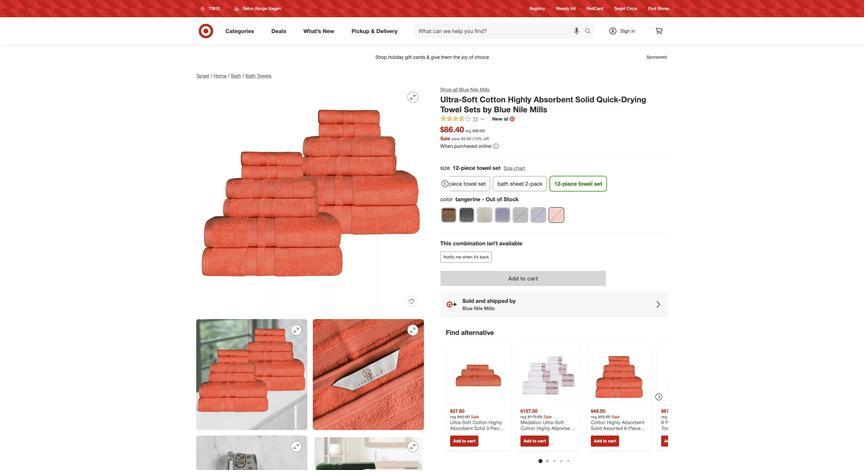 Task type: describe. For each thing, give the bounding box(es) containing it.
tangerine - out of stock image
[[549, 208, 564, 223]]

to for $157.50
[[533, 439, 537, 444]]

3-
[[443, 181, 448, 187]]

bath sheet 2-pack
[[497, 181, 543, 187]]

sold
[[463, 298, 474, 305]]

forest green - out of stock image
[[513, 208, 528, 223]]

cotton highly absorbent solid assorted 6-piece quick drying towel set, tangerine - blue nile mills image
[[591, 348, 647, 405]]

$67.50
[[661, 409, 676, 415]]

to for $37.80
[[462, 439, 466, 444]]

ad
[[571, 6, 576, 11]]

at
[[504, 116, 508, 122]]

&
[[371, 27, 375, 34]]

set for 3-piece towel set
[[478, 181, 486, 187]]

1 vertical spatial 12-
[[554, 181, 563, 187]]

ultra- inside shop all blue nile mills ultra-soft cotton highly absorbent solid quick-drying towel sets by blue nile mills
[[440, 95, 462, 104]]

12-piece towel set
[[554, 181, 602, 187]]

image gallery element
[[196, 86, 424, 471]]

ultra-soft cotton highly absorbent solid quick-drying towel sets by blue nile mills, 3 of 8 image
[[313, 320, 424, 431]]

rouge
[[255, 6, 267, 11]]

what's
[[304, 27, 321, 34]]

quick- inside shop all blue nile mills ultra-soft cotton highly absorbent solid quick-drying towel sets by blue nile mills
[[597, 95, 621, 104]]

towel inside $37.80 reg $42.00 sale ultra-soft cotton highly absorbent solid 3 piece quick-drying towel set, tangerine - blue nile mills
[[480, 432, 492, 438]]

registry
[[530, 6, 545, 11]]

siegen
[[268, 6, 281, 11]]

0 horizontal spatial 12-
[[453, 165, 461, 172]]

this
[[440, 240, 451, 247]]

reg for $86.40
[[465, 129, 471, 134]]

sheet
[[510, 181, 524, 187]]

it's
[[474, 255, 479, 260]]

add to cart button for $49.50
[[591, 436, 619, 447]]

towels
[[257, 73, 272, 79]]

and
[[476, 298, 486, 305]]

charcoal image
[[459, 208, 474, 223]]

absorbent inside $37.80 reg $42.00 sale ultra-soft cotton highly absorbent solid 3 piece quick-drying towel set, tangerine - blue nile mills
[[450, 426, 473, 432]]

medallion ultra-soft cotton highly absorbent 12 piece jacquard towel set, white-emberglow - blue nile mills image
[[520, 348, 577, 405]]

blue inside $37.80 reg $42.00 sale ultra-soft cotton highly absorbent solid 3 piece quick-drying towel set, tangerine - blue nile mills
[[476, 438, 485, 444]]

$86.40
[[440, 125, 464, 134]]

drying for quick-
[[621, 95, 646, 104]]

$49.50 reg $55.00 sale cotton highly absorbent solid assorted 6-piece quick drying towel set, tangerine - blue nile mills
[[591, 409, 647, 444]]

cart for $49.50
[[608, 439, 616, 444]]

all
[[453, 87, 458, 92]]

$
[[461, 136, 463, 142]]

$37.80
[[450, 409, 465, 415]]

bath towels link
[[246, 73, 272, 79]]

group containing size
[[273, 164, 668, 194]]

wisteria image
[[495, 208, 510, 223]]

add inside fulfillment region
[[508, 275, 519, 282]]

by inside shop all blue nile mills ultra-soft cotton highly absorbent solid quick-drying towel sets by blue nile mills
[[483, 104, 492, 114]]

when
[[463, 255, 473, 260]]

$55.00
[[598, 415, 610, 420]]

back
[[480, 255, 489, 260]]

when purchased online
[[440, 143, 492, 149]]

2 / from the left
[[228, 73, 230, 79]]

target / home / bath / bath towels
[[196, 73, 272, 79]]

target link
[[196, 73, 209, 79]]

set, inside $37.80 reg $42.00 sale ultra-soft cotton highly absorbent solid 3 piece quick-drying towel set, tangerine - blue nile mills
[[493, 432, 502, 438]]

tangerine
[[456, 196, 481, 203]]

2 bath from the left
[[246, 73, 256, 79]]

$86.40 reg $96.00 sale save $ 9.60 ( 10 % off )
[[440, 125, 489, 142]]

3-piece towel set
[[443, 181, 486, 187]]

(
[[473, 136, 474, 142]]

in
[[632, 28, 635, 34]]

redcard
[[587, 6, 603, 11]]

$157.50
[[520, 409, 538, 415]]

reg for $157.50
[[520, 415, 527, 420]]

$37.80 reg $42.00 sale ultra-soft cotton highly absorbent solid 3 piece quick-drying towel set, tangerine - blue nile mills
[[450, 409, 506, 444]]

cotton inside $37.80 reg $42.00 sale ultra-soft cotton highly absorbent solid 3 piece quick-drying towel set, tangerine - blue nile mills
[[473, 420, 487, 426]]

quick- inside $37.80 reg $42.00 sale ultra-soft cotton highly absorbent solid 3 piece quick-drying towel set, tangerine - blue nile mills
[[450, 432, 464, 438]]

ultra-soft cotton highly absorbent solid quick-drying towel sets by blue nile mills, 2 of 8 image
[[196, 320, 307, 431]]

$157.50 reg $175.00 sale
[[520, 409, 552, 420]]

search button
[[582, 23, 598, 40]]

me
[[456, 255, 461, 260]]

assorted
[[603, 426, 623, 432]]

12-piece towel set link
[[550, 176, 607, 192]]

mills inside $49.50 reg $55.00 sale cotton highly absorbent solid assorted 6-piece quick drying towel set, tangerine - blue nile mills
[[637, 438, 647, 444]]

online
[[479, 143, 492, 149]]

2-
[[525, 181, 530, 187]]

circle
[[627, 6, 638, 11]]

shipped
[[487, 298, 508, 305]]

ivory image
[[477, 208, 492, 223]]

stock
[[504, 196, 519, 203]]

soft inside $37.80 reg $42.00 sale ultra-soft cotton highly absorbent solid 3 piece quick-drying towel set, tangerine - blue nile mills
[[462, 420, 471, 426]]

add to cart for $37.80
[[453, 439, 475, 444]]

home link
[[214, 73, 227, 79]]

tangerine inside $49.50 reg $55.00 sale cotton highly absorbent solid assorted 6-piece quick drying towel set, tangerine - blue nile mills
[[591, 438, 612, 444]]

shop all blue nile mills ultra-soft cotton highly absorbent solid quick-drying towel sets by blue nile mills
[[440, 87, 646, 114]]

1 horizontal spatial set
[[493, 165, 501, 172]]

size
[[440, 165, 450, 172]]

baton
[[243, 6, 254, 11]]

out
[[486, 196, 495, 203]]

new inside what's new link
[[323, 27, 334, 34]]

cotton inside shop all blue nile mills ultra-soft cotton highly absorbent solid quick-drying towel sets by blue nile mills
[[480, 95, 506, 104]]

reg for $49.50
[[591, 415, 597, 420]]

find for find stores
[[649, 6, 657, 11]]

ultra-soft cotton highly absorbent solid 3 piece quick-drying towel set, tangerine - blue nile mills image
[[450, 348, 507, 405]]

sale for $37.80
[[471, 415, 479, 420]]

find alternative
[[446, 329, 494, 337]]

6-
[[624, 426, 629, 432]]

combination
[[453, 240, 486, 247]]

What can we help you find? suggestions appear below search field
[[415, 23, 586, 39]]

color
[[440, 196, 453, 203]]

shop
[[440, 87, 452, 92]]

find stores link
[[649, 6, 670, 12]]

deals link
[[266, 23, 295, 39]]

bath
[[497, 181, 509, 187]]

target circle link
[[614, 6, 638, 12]]

cotton inside $49.50 reg $55.00 sale cotton highly absorbent solid assorted 6-piece quick drying towel set, tangerine - blue nile mills
[[591, 420, 606, 426]]

deals
[[271, 27, 286, 34]]

fulfillment region
[[440, 240, 668, 318]]

categories link
[[220, 23, 263, 39]]

chocolate image
[[441, 208, 456, 223]]

target circle
[[614, 6, 638, 11]]

categories
[[225, 27, 254, 34]]

drying for quick
[[605, 432, 619, 438]]

add for $37.80
[[453, 439, 461, 444]]

$42.00
[[457, 415, 470, 420]]

piece inside $37.80 reg $42.00 sale ultra-soft cotton highly absorbent solid 3 piece quick-drying towel set, tangerine - blue nile mills
[[490, 426, 502, 432]]

piece for 12-piece towel set
[[563, 181, 577, 187]]

ultra-soft cotton highly absorbent solid quick-drying towel sets by blue nile mills, 1 of 8 image
[[196, 86, 424, 314]]



Task type: vqa. For each thing, say whether or not it's contained in the screenshot.
COME.
no



Task type: locate. For each thing, give the bounding box(es) containing it.
1 horizontal spatial find
[[649, 6, 657, 11]]

target for target / home / bath / bath towels
[[196, 73, 209, 79]]

1 horizontal spatial piece
[[629, 426, 641, 432]]

tangerine down $42.00
[[450, 438, 471, 444]]

piece right assorted
[[629, 426, 641, 432]]

cotton down $49.50
[[591, 420, 606, 426]]

piece up 3-piece towel set link
[[461, 165, 475, 172]]

soft
[[462, 95, 478, 104], [462, 420, 471, 426]]

find left stores
[[649, 6, 657, 11]]

reg inside $157.50 reg $175.00 sale
[[520, 415, 527, 420]]

towel inside $49.50 reg $55.00 sale cotton highly absorbent solid assorted 6-piece quick drying towel set, tangerine - blue nile mills
[[620, 432, 632, 438]]

towel
[[477, 165, 491, 172], [464, 181, 477, 187], [578, 181, 593, 187]]

highly up assorted
[[607, 420, 620, 426]]

sale right $55.00
[[612, 415, 620, 420]]

new
[[323, 27, 334, 34], [492, 116, 503, 122]]

$175.00
[[528, 415, 542, 420]]

cart inside fulfillment region
[[527, 275, 538, 282]]

soft down $37.80
[[462, 420, 471, 426]]

highly inside shop all blue nile mills ultra-soft cotton highly absorbent solid quick-drying towel sets by blue nile mills
[[508, 95, 532, 104]]

0 vertical spatial by
[[483, 104, 492, 114]]

add to cart for $49.50
[[594, 439, 616, 444]]

target left home link at top left
[[196, 73, 209, 79]]

1 piece from the left
[[490, 426, 502, 432]]

color tangerine - out of stock
[[440, 196, 519, 203]]

cart for $37.80
[[467, 439, 475, 444]]

12-
[[453, 165, 461, 172], [554, 181, 563, 187]]

8 piece assorted bath towel set, rayon from bamboo and cotton, ultra-soft solid terry towels with dobby border, white - blue nile mills image
[[661, 348, 718, 405]]

0 vertical spatial 12-
[[453, 165, 461, 172]]

reg up 9.60
[[465, 129, 471, 134]]

/
[[211, 73, 212, 79], [228, 73, 230, 79], [243, 73, 244, 79]]

solid inside shop all blue nile mills ultra-soft cotton highly absorbent solid quick-drying towel sets by blue nile mills
[[576, 95, 595, 104]]

reg inside $67.50 reg
[[661, 415, 667, 420]]

towel for 3-piece towel set
[[464, 181, 477, 187]]

redcard link
[[587, 6, 603, 12]]

3-piece towel set link
[[439, 176, 490, 192]]

1 horizontal spatial bath
[[246, 73, 256, 79]]

nile inside sold and shipped by blue nile mills
[[474, 306, 483, 311]]

1 vertical spatial absorbent
[[622, 420, 644, 426]]

11 link
[[440, 116, 485, 124]]

to
[[520, 275, 526, 282], [462, 439, 466, 444], [533, 439, 537, 444], [603, 439, 607, 444]]

- inside $37.80 reg $42.00 sale ultra-soft cotton highly absorbent solid 3 piece quick-drying towel set, tangerine - blue nile mills
[[472, 438, 474, 444]]

1 vertical spatial target
[[196, 73, 209, 79]]

sale inside $49.50 reg $55.00 sale cotton highly absorbent solid assorted 6-piece quick drying towel set, tangerine - blue nile mills
[[612, 415, 620, 420]]

find stores
[[649, 6, 670, 11]]

ultra- inside $37.80 reg $42.00 sale ultra-soft cotton highly absorbent solid 3 piece quick-drying towel set, tangerine - blue nile mills
[[450, 420, 462, 426]]

drying
[[621, 95, 646, 104], [464, 432, 478, 438], [605, 432, 619, 438]]

1 horizontal spatial tangerine
[[591, 438, 612, 444]]

0 horizontal spatial absorbent
[[450, 426, 473, 432]]

set, inside $49.50 reg $55.00 sale cotton highly absorbent solid assorted 6-piece quick drying towel set, tangerine - blue nile mills
[[634, 432, 642, 438]]

size chart button
[[504, 165, 526, 172]]

piece right 3
[[490, 426, 502, 432]]

notify me when it's back button
[[440, 252, 492, 263]]

2 horizontal spatial -
[[613, 438, 615, 444]]

save
[[452, 136, 460, 142]]

baton rouge siegen
[[243, 6, 281, 11]]

what's new link
[[298, 23, 343, 39]]

purchased
[[454, 143, 477, 149]]

stores
[[658, 6, 670, 11]]

0 vertical spatial ultra-
[[440, 95, 462, 104]]

mills
[[480, 87, 490, 92], [530, 104, 547, 114], [484, 306, 495, 311], [496, 438, 506, 444], [637, 438, 647, 444]]

1 vertical spatial quick-
[[450, 432, 464, 438]]

0 horizontal spatial find
[[446, 329, 459, 337]]

1 vertical spatial soft
[[462, 420, 471, 426]]

12- right the size
[[453, 165, 461, 172]]

reg down $157.50
[[520, 415, 527, 420]]

towel inside shop all blue nile mills ultra-soft cotton highly absorbent solid quick-drying towel sets by blue nile mills
[[440, 104, 462, 114]]

reg for $67.50
[[661, 415, 667, 420]]

10
[[474, 136, 478, 142]]

1 vertical spatial new
[[492, 116, 503, 122]]

reg inside $37.80 reg $42.00 sale ultra-soft cotton highly absorbent solid 3 piece quick-drying towel set, tangerine - blue nile mills
[[450, 415, 456, 420]]

reg down $67.50
[[661, 415, 667, 420]]

new right what's
[[323, 27, 334, 34]]

sale for $157.50
[[544, 415, 552, 420]]

0 horizontal spatial set,
[[493, 432, 502, 438]]

sold and shipped by blue nile mills
[[463, 298, 516, 311]]

group
[[273, 164, 668, 194]]

1 horizontal spatial towel
[[477, 165, 491, 172]]

find for find alternative
[[446, 329, 459, 337]]

off
[[483, 136, 488, 142]]

absorbent inside $49.50 reg $55.00 sale cotton highly absorbent solid assorted 6-piece quick drying towel set, tangerine - blue nile mills
[[622, 420, 644, 426]]

1 horizontal spatial 12-
[[554, 181, 563, 187]]

0 horizontal spatial highly
[[489, 420, 502, 426]]

sale right $175.00
[[544, 415, 552, 420]]

to inside fulfillment region
[[520, 275, 526, 282]]

ultra-soft cotton highly absorbent solid quick-drying towel sets by blue nile mills, 5 of 8 image
[[313, 436, 424, 471]]

70820
[[209, 6, 220, 11]]

sale inside $86.40 reg $96.00 sale save $ 9.60 ( 10 % off )
[[440, 136, 450, 142]]

reg for $37.80
[[450, 415, 456, 420]]

add for $157.50
[[524, 439, 531, 444]]

1 vertical spatial ultra-
[[450, 420, 462, 426]]

2 tangerine from the left
[[591, 438, 612, 444]]

3
[[486, 426, 489, 432]]

piece up color
[[448, 181, 462, 187]]

size 12-piece towel set size chart
[[440, 165, 526, 172]]

cotton up new at
[[480, 95, 506, 104]]

soft up sets
[[462, 95, 478, 104]]

- inside $49.50 reg $55.00 sale cotton highly absorbent solid assorted 6-piece quick drying towel set, tangerine - blue nile mills
[[613, 438, 615, 444]]

1 horizontal spatial target
[[614, 6, 626, 11]]

this combination isn't available
[[440, 240, 523, 247]]

2 set, from the left
[[634, 432, 642, 438]]

1 vertical spatial by
[[510, 298, 516, 305]]

2 horizontal spatial highly
[[607, 420, 620, 426]]

by
[[483, 104, 492, 114], [510, 298, 516, 305]]

sign
[[621, 28, 630, 34]]

drying inside $49.50 reg $55.00 sale cotton highly absorbent solid assorted 6-piece quick drying towel set, tangerine - blue nile mills
[[605, 432, 619, 438]]

2 horizontal spatial /
[[243, 73, 244, 79]]

add to cart inside fulfillment region
[[508, 275, 538, 282]]

delivery
[[376, 27, 398, 34]]

ultra-soft cotton highly absorbent solid quick-drying towel sets by blue nile mills, 4 of 8 image
[[196, 436, 307, 471]]

blue inside $49.50 reg $55.00 sale cotton highly absorbent solid assorted 6-piece quick drying towel set, tangerine - blue nile mills
[[616, 438, 626, 444]]

cart for $157.50
[[538, 439, 546, 444]]

add to cart for $157.50
[[524, 439, 546, 444]]

towel down the 6-
[[620, 432, 632, 438]]

0 horizontal spatial tangerine
[[450, 438, 471, 444]]

-
[[482, 196, 484, 203], [472, 438, 474, 444], [613, 438, 615, 444]]

reg inside $49.50 reg $55.00 sale cotton highly absorbent solid assorted 6-piece quick drying towel set, tangerine - blue nile mills
[[591, 415, 597, 420]]

by inside sold and shipped by blue nile mills
[[510, 298, 516, 305]]

bath sheet 2-pack link
[[493, 176, 547, 192]]

set,
[[493, 432, 502, 438], [634, 432, 642, 438]]

0 vertical spatial target
[[614, 6, 626, 11]]

12- right pack
[[554, 181, 563, 187]]

ultra-
[[440, 95, 462, 104], [450, 420, 462, 426]]

1 horizontal spatial towel
[[480, 432, 492, 438]]

to for $49.50
[[603, 439, 607, 444]]

sign in
[[621, 28, 635, 34]]

set for 12-piece towel set
[[594, 181, 602, 187]]

1 tangerine from the left
[[450, 438, 471, 444]]

add for $49.50
[[594, 439, 602, 444]]

1 set, from the left
[[493, 432, 502, 438]]

nile inside $49.50 reg $55.00 sale cotton highly absorbent solid assorted 6-piece quick drying towel set, tangerine - blue nile mills
[[627, 438, 636, 444]]

weekly
[[556, 6, 569, 11]]

1 horizontal spatial set,
[[634, 432, 642, 438]]

0 horizontal spatial towel
[[440, 104, 462, 114]]

solid inside $37.80 reg $42.00 sale ultra-soft cotton highly absorbent solid 3 piece quick-drying towel set, tangerine - blue nile mills
[[474, 426, 485, 432]]

solid inside $49.50 reg $55.00 sale cotton highly absorbent solid assorted 6-piece quick drying towel set, tangerine - blue nile mills
[[591, 426, 602, 432]]

what's new
[[304, 27, 334, 34]]

add to cart button down assorted
[[591, 436, 619, 447]]

reg down $49.50
[[591, 415, 597, 420]]

piece right pack
[[563, 181, 577, 187]]

0 horizontal spatial piece
[[490, 426, 502, 432]]

2 horizontal spatial absorbent
[[622, 420, 644, 426]]

2 horizontal spatial set
[[594, 181, 602, 187]]

2 horizontal spatial towel
[[578, 181, 593, 187]]

pickup
[[352, 27, 370, 34]]

home
[[214, 73, 227, 79]]

1 horizontal spatial quick-
[[597, 95, 621, 104]]

search
[[582, 28, 598, 35]]

towel down 3
[[480, 432, 492, 438]]

1 horizontal spatial -
[[482, 196, 484, 203]]

towel for cotton
[[440, 104, 462, 114]]

blue inside sold and shipped by blue nile mills
[[463, 306, 473, 311]]

sale for $86.40
[[440, 136, 450, 142]]

add to cart button down $175.00
[[520, 436, 549, 447]]

blue
[[459, 87, 469, 92], [494, 104, 511, 114], [463, 306, 473, 311], [476, 438, 485, 444], [616, 438, 626, 444]]

navy blue - out of stock image
[[531, 208, 546, 223]]

highly
[[508, 95, 532, 104], [489, 420, 502, 426], [607, 420, 620, 426]]

sale right $42.00
[[471, 415, 479, 420]]

0 horizontal spatial by
[[483, 104, 492, 114]]

soft inside shop all blue nile mills ultra-soft cotton highly absorbent solid quick-drying towel sets by blue nile mills
[[462, 95, 478, 104]]

2 horizontal spatial drying
[[621, 95, 646, 104]]

piece
[[490, 426, 502, 432], [629, 426, 641, 432]]

0 horizontal spatial /
[[211, 73, 212, 79]]

registry link
[[530, 6, 545, 12]]

pickup & delivery link
[[346, 23, 406, 39]]

notify
[[444, 255, 455, 260]]

towel for 12-piece towel set
[[578, 181, 593, 187]]

1 horizontal spatial highly
[[508, 95, 532, 104]]

sale
[[440, 136, 450, 142], [471, 415, 479, 420], [544, 415, 552, 420], [612, 415, 620, 420]]

1 / from the left
[[211, 73, 212, 79]]

2 piece from the left
[[629, 426, 641, 432]]

$49.50
[[591, 409, 605, 415]]

/ left the bath link
[[228, 73, 230, 79]]

add to cart button
[[440, 271, 606, 286], [450, 436, 479, 447], [520, 436, 549, 447], [591, 436, 619, 447]]

)
[[488, 136, 489, 142]]

target for target circle
[[614, 6, 626, 11]]

bath left towels
[[246, 73, 256, 79]]

add to cart button up shipped
[[440, 271, 606, 286]]

cart
[[527, 275, 538, 282], [467, 439, 475, 444], [538, 439, 546, 444], [608, 439, 616, 444]]

find inside 'link'
[[649, 6, 657, 11]]

of
[[497, 196, 502, 203]]

reg down $37.80
[[450, 415, 456, 420]]

0 horizontal spatial towel
[[464, 181, 477, 187]]

sale for $49.50
[[612, 415, 620, 420]]

mills inside $37.80 reg $42.00 sale ultra-soft cotton highly absorbent solid 3 piece quick-drying towel set, tangerine - blue nile mills
[[496, 438, 506, 444]]

0 horizontal spatial quick-
[[450, 432, 464, 438]]

highly inside $49.50 reg $55.00 sale cotton highly absorbent solid assorted 6-piece quick drying towel set, tangerine - blue nile mills
[[607, 420, 620, 426]]

0 vertical spatial new
[[323, 27, 334, 34]]

0 horizontal spatial set
[[478, 181, 486, 187]]

available
[[499, 240, 523, 247]]

$67.50 reg
[[661, 409, 676, 420]]

sale up when
[[440, 136, 450, 142]]

1 horizontal spatial drying
[[605, 432, 619, 438]]

add to cart button for $37.80
[[450, 436, 479, 447]]

0 vertical spatial soft
[[462, 95, 478, 104]]

tangerine inside $37.80 reg $42.00 sale ultra-soft cotton highly absorbent solid 3 piece quick-drying towel set, tangerine - blue nile mills
[[450, 438, 471, 444]]

by right shipped
[[510, 298, 516, 305]]

towel inside 3-piece towel set link
[[464, 181, 477, 187]]

towel inside 12-piece towel set link
[[578, 181, 593, 187]]

3 / from the left
[[243, 73, 244, 79]]

0 horizontal spatial -
[[472, 438, 474, 444]]

drying inside $37.80 reg $42.00 sale ultra-soft cotton highly absorbent solid 3 piece quick-drying towel set, tangerine - blue nile mills
[[464, 432, 478, 438]]

ultra- down $37.80
[[450, 420, 462, 426]]

add to cart button for $157.50
[[520, 436, 549, 447]]

target left the circle
[[614, 6, 626, 11]]

highly inside $37.80 reg $42.00 sale ultra-soft cotton highly absorbent solid 3 piece quick-drying towel set, tangerine - blue nile mills
[[489, 420, 502, 426]]

1 horizontal spatial by
[[510, 298, 516, 305]]

when
[[440, 143, 453, 149]]

add to cart button inside fulfillment region
[[440, 271, 606, 286]]

tangerine down quick
[[591, 438, 612, 444]]

sale inside $157.50 reg $175.00 sale
[[544, 415, 552, 420]]

1 bath from the left
[[231, 73, 241, 79]]

ultra- down all
[[440, 95, 462, 104]]

tangerine
[[450, 438, 471, 444], [591, 438, 612, 444]]

advertisement region
[[191, 49, 674, 66]]

highly up at
[[508, 95, 532, 104]]

piece for 3-piece towel set
[[448, 181, 462, 187]]

target
[[614, 6, 626, 11], [196, 73, 209, 79]]

0 vertical spatial quick-
[[597, 95, 621, 104]]

weekly ad
[[556, 6, 576, 11]]

reg
[[465, 129, 471, 134], [450, 415, 456, 420], [520, 415, 527, 420], [591, 415, 597, 420], [661, 415, 667, 420]]

find left alternative
[[446, 329, 459, 337]]

1 horizontal spatial new
[[492, 116, 503, 122]]

0 vertical spatial find
[[649, 6, 657, 11]]

$96.00
[[473, 129, 485, 134]]

towel for solid
[[620, 432, 632, 438]]

/ left home link at top left
[[211, 73, 212, 79]]

weekly ad link
[[556, 6, 576, 12]]

new left at
[[492, 116, 503, 122]]

drying inside shop all blue nile mills ultra-soft cotton highly absorbent solid quick-drying towel sets by blue nile mills
[[621, 95, 646, 104]]

0 horizontal spatial drying
[[464, 432, 478, 438]]

reg inside $86.40 reg $96.00 sale save $ 9.60 ( 10 % off )
[[465, 129, 471, 134]]

absorbent inside shop all blue nile mills ultra-soft cotton highly absorbent solid quick-drying towel sets by blue nile mills
[[534, 95, 573, 104]]

0 horizontal spatial target
[[196, 73, 209, 79]]

new at
[[492, 116, 508, 122]]

1 vertical spatial find
[[446, 329, 459, 337]]

by right sets
[[483, 104, 492, 114]]

2 horizontal spatial towel
[[620, 432, 632, 438]]

highly up 3
[[489, 420, 502, 426]]

quick-
[[597, 95, 621, 104], [450, 432, 464, 438]]

2 vertical spatial absorbent
[[450, 426, 473, 432]]

mills inside sold and shipped by blue nile mills
[[484, 306, 495, 311]]

/ right the bath link
[[243, 73, 244, 79]]

bath right home
[[231, 73, 241, 79]]

1 horizontal spatial absorbent
[[534, 95, 573, 104]]

1 horizontal spatial /
[[228, 73, 230, 79]]

piece inside $49.50 reg $55.00 sale cotton highly absorbent solid assorted 6-piece quick drying towel set, tangerine - blue nile mills
[[629, 426, 641, 432]]

sale inside $37.80 reg $42.00 sale ultra-soft cotton highly absorbent solid 3 piece quick-drying towel set, tangerine - blue nile mills
[[471, 415, 479, 420]]

towel up 11 link
[[440, 104, 462, 114]]

nile
[[470, 87, 479, 92], [513, 104, 528, 114], [474, 306, 483, 311], [487, 438, 495, 444], [627, 438, 636, 444]]

nile inside $37.80 reg $42.00 sale ultra-soft cotton highly absorbent solid 3 piece quick-drying towel set, tangerine - blue nile mills
[[487, 438, 495, 444]]

add to cart button down $42.00
[[450, 436, 479, 447]]

towel
[[440, 104, 462, 114], [480, 432, 492, 438], [620, 432, 632, 438]]

0 vertical spatial absorbent
[[534, 95, 573, 104]]

alternative
[[461, 329, 494, 337]]

0 horizontal spatial bath
[[231, 73, 241, 79]]

0 horizontal spatial new
[[323, 27, 334, 34]]

pack
[[530, 181, 543, 187]]

%
[[478, 136, 482, 142]]

cotton up 3
[[473, 420, 487, 426]]



